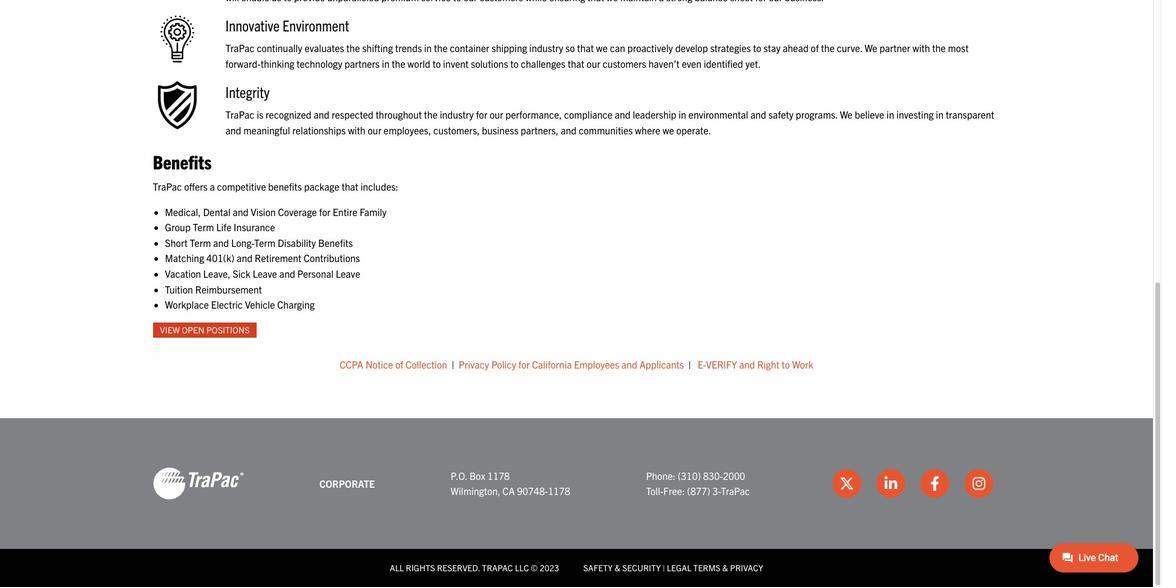 Task type: describe. For each thing, give the bounding box(es) containing it.
privacy inside benefits main content
[[459, 358, 490, 371]]

forward-
[[226, 57, 261, 70]]

2 vertical spatial our
[[368, 124, 382, 136]]

group
[[165, 221, 191, 233]]

long-
[[231, 237, 254, 249]]

2 & from the left
[[723, 563, 729, 574]]

where
[[635, 124, 661, 136]]

safety & security | legal terms & privacy
[[584, 563, 764, 574]]

ccpa notice of collection | privacy policy for california employees and applicants |
[[340, 358, 691, 371]]

1 leave from the left
[[253, 268, 277, 280]]

continually
[[257, 42, 303, 54]]

p.o. box 1178 wilmington, ca 90748-1178
[[451, 470, 571, 497]]

and down compliance
[[561, 124, 577, 136]]

shipping
[[492, 42, 527, 54]]

haven't
[[649, 57, 680, 70]]

technology
[[297, 57, 343, 70]]

2 vertical spatial that
[[342, 180, 359, 193]]

trapac for trapac is recognized and respected throughout the industry for our performance, compliance and leadership in environmental and safety programs. we believe in investing in transparent and meaningful relationships with our employees, customers, business partners, and communities where we operate.
[[226, 109, 255, 121]]

all
[[390, 563, 404, 574]]

trapac offers a competitive benefits package that includes:
[[153, 180, 399, 193]]

invent
[[443, 57, 469, 70]]

the inside trapac is recognized and respected throughout the industry for our performance, compliance and leadership in environmental and safety programs. we believe in investing in transparent and meaningful relationships with our employees, customers, business partners, and communities where we operate.
[[424, 109, 438, 121]]

right
[[758, 358, 780, 371]]

0 horizontal spatial of
[[396, 358, 404, 371]]

is
[[257, 109, 264, 121]]

medical,
[[165, 206, 201, 218]]

corporate
[[320, 478, 375, 490]]

to left stay
[[754, 42, 762, 54]]

e-
[[698, 358, 707, 371]]

©
[[531, 563, 538, 574]]

the left the most
[[933, 42, 946, 54]]

identified
[[704, 57, 744, 70]]

(877)
[[688, 485, 711, 497]]

and up insurance
[[233, 206, 249, 218]]

(310)
[[678, 470, 701, 482]]

privacy inside footer
[[731, 563, 764, 574]]

even
[[682, 57, 702, 70]]

and left safety
[[751, 109, 767, 121]]

1 horizontal spatial our
[[490, 109, 504, 121]]

security
[[623, 563, 661, 574]]

2023
[[540, 563, 560, 574]]

and down retirement
[[280, 268, 295, 280]]

2 horizontal spatial |
[[689, 358, 691, 371]]

and left applicants
[[622, 358, 638, 371]]

llc
[[515, 563, 529, 574]]

we inside trapac continually evaluates the shifting trends in the container shipping industry so that we can proactively develop strategies to stay ahead of the curve. we partner with the most forward-thinking technology partners in the world to invent solutions to challenges that our customers haven't even identified yet.
[[597, 42, 608, 54]]

meaningful
[[244, 124, 290, 136]]

medical, dental and vision coverage for entire family group term life insurance short term and long-term disability benefits matching 401(k) and retirement contributions vacation leave, sick leave and personal leave tuition reimbursement workplace electric vehicle charging
[[165, 206, 387, 311]]

830-
[[704, 470, 724, 482]]

partner
[[880, 42, 911, 54]]

partners,
[[521, 124, 559, 136]]

benefits main content
[[141, 0, 1013, 382]]

for inside medical, dental and vision coverage for entire family group term life insurance short term and long-term disability benefits matching 401(k) and retirement contributions vacation leave, sick leave and personal leave tuition reimbursement workplace electric vehicle charging
[[319, 206, 331, 218]]

evaluates
[[305, 42, 344, 54]]

and up 401(k)
[[213, 237, 229, 249]]

0 vertical spatial that
[[578, 42, 594, 54]]

notice
[[366, 358, 393, 371]]

communities
[[579, 124, 633, 136]]

phone:
[[646, 470, 676, 482]]

applicants
[[640, 358, 684, 371]]

vehicle
[[245, 299, 275, 311]]

and up communities
[[615, 109, 631, 121]]

so
[[566, 42, 575, 54]]

the up invent
[[434, 42, 448, 54]]

insurance
[[234, 221, 275, 233]]

in right investing
[[937, 109, 944, 121]]

family
[[360, 206, 387, 218]]

we
[[840, 109, 853, 121]]

trapac inside phone: (310) 830-2000 toll-free: (877) 3-trapac
[[721, 485, 750, 497]]

ccpa notice of collection link
[[340, 358, 448, 371]]

electric
[[211, 299, 243, 311]]

0 vertical spatial benefits
[[153, 149, 212, 173]]

view open positions link
[[153, 323, 257, 338]]

to right world
[[433, 57, 441, 70]]

view
[[160, 325, 180, 336]]

short
[[165, 237, 188, 249]]

e-verify and right to work link
[[698, 358, 814, 371]]

industry inside trapac is recognized and respected throughout the industry for our performance, compliance and leadership in environmental and safety programs. we believe in investing in transparent and meaningful relationships with our employees, customers, business partners, and communities where we operate.
[[440, 109, 474, 121]]

personal
[[298, 268, 334, 280]]

in right believe
[[887, 109, 895, 121]]

performance,
[[506, 109, 562, 121]]

1 vertical spatial 1178
[[548, 485, 571, 497]]

the down trends
[[392, 57, 406, 70]]

safety & security link
[[584, 563, 661, 574]]

and up relationships
[[314, 109, 330, 121]]

stay
[[764, 42, 781, 54]]

0 horizontal spatial |
[[452, 358, 455, 371]]

toll-
[[646, 485, 664, 497]]

work
[[793, 358, 814, 371]]

of inside trapac continually evaluates the shifting trends in the container shipping industry so that we can proactively develop strategies to stay ahead of the curve. we partner with the most forward-thinking technology partners in the world to invent solutions to challenges that our customers haven't even identified yet.
[[811, 42, 819, 54]]

phone: (310) 830-2000 toll-free: (877) 3-trapac
[[646, 470, 750, 497]]

0 vertical spatial 1178
[[488, 470, 510, 482]]

integrity
[[226, 82, 270, 101]]

wilmington,
[[451, 485, 501, 497]]

environment
[[283, 15, 350, 35]]

industry inside trapac continually evaluates the shifting trends in the container shipping industry so that we can proactively develop strategies to stay ahead of the curve. we partner with the most forward-thinking technology partners in the world to invent solutions to challenges that our customers haven't even identified yet.
[[530, 42, 564, 54]]

vacation
[[165, 268, 201, 280]]

1 & from the left
[[615, 563, 621, 574]]

leave,
[[203, 268, 231, 280]]

reserved.
[[437, 563, 480, 574]]

package
[[304, 180, 340, 193]]

most
[[949, 42, 969, 54]]

with inside trapac continually evaluates the shifting trends in the container shipping industry so that we can proactively develop strategies to stay ahead of the curve. we partner with the most forward-thinking technology partners in the world to invent solutions to challenges that our customers haven't even identified yet.
[[913, 42, 931, 54]]

corporate image
[[153, 467, 244, 501]]

ca
[[503, 485, 515, 497]]



Task type: locate. For each thing, give the bounding box(es) containing it.
1 horizontal spatial of
[[811, 42, 819, 54]]

|
[[452, 358, 455, 371], [689, 358, 691, 371], [663, 563, 665, 574]]

vision
[[251, 206, 276, 218]]

terms
[[694, 563, 721, 574]]

trapac down 2000
[[721, 485, 750, 497]]

of right ahead
[[811, 42, 819, 54]]

we down leadership
[[663, 124, 675, 136]]

| left legal
[[663, 563, 665, 574]]

disability
[[278, 237, 316, 249]]

trapac
[[226, 42, 255, 54], [226, 109, 255, 121], [153, 180, 182, 193], [721, 485, 750, 497]]

in up world
[[424, 42, 432, 54]]

shifting
[[362, 42, 393, 54]]

a
[[210, 180, 215, 193]]

0 horizontal spatial industry
[[440, 109, 474, 121]]

0 horizontal spatial for
[[319, 206, 331, 218]]

1178 up ca
[[488, 470, 510, 482]]

all rights reserved. trapac llc © 2023
[[390, 563, 560, 574]]

trapac inside trapac continually evaluates the shifting trends in the container shipping industry so that we can proactively develop strategies to stay ahead of the curve. we partner with the most forward-thinking technology partners in the world to invent solutions to challenges that our customers haven't even identified yet.
[[226, 42, 255, 54]]

programs.
[[796, 109, 838, 121]]

privacy
[[459, 358, 490, 371], [731, 563, 764, 574]]

that down so
[[568, 57, 585, 70]]

our left the customers on the right top of the page
[[587, 57, 601, 70]]

0 horizontal spatial 1178
[[488, 470, 510, 482]]

environmental
[[689, 109, 749, 121]]

1 vertical spatial of
[[396, 358, 404, 371]]

employees,
[[384, 124, 431, 136]]

1 vertical spatial privacy
[[731, 563, 764, 574]]

2 vertical spatial for
[[519, 358, 530, 371]]

trapac left is
[[226, 109, 255, 121]]

term up matching on the left of page
[[190, 237, 211, 249]]

0 vertical spatial with
[[913, 42, 931, 54]]

competitive
[[217, 180, 266, 193]]

1 vertical spatial our
[[490, 109, 504, 121]]

1 vertical spatial that
[[568, 57, 585, 70]]

with right partner
[[913, 42, 931, 54]]

retirement
[[255, 252, 302, 264]]

1178 right ca
[[548, 485, 571, 497]]

dental
[[203, 206, 231, 218]]

1 horizontal spatial benefits
[[318, 237, 353, 249]]

0 horizontal spatial privacy
[[459, 358, 490, 371]]

thinking
[[261, 57, 295, 70]]

1178
[[488, 470, 510, 482], [548, 485, 571, 497]]

box
[[470, 470, 486, 482]]

2 horizontal spatial for
[[519, 358, 530, 371]]

to down the shipping at the left of page
[[511, 57, 519, 70]]

in
[[424, 42, 432, 54], [382, 57, 390, 70], [679, 109, 687, 121], [887, 109, 895, 121], [937, 109, 944, 121]]

relationships
[[293, 124, 346, 136]]

for right policy
[[519, 358, 530, 371]]

tuition
[[165, 283, 193, 295]]

privacy right the terms
[[731, 563, 764, 574]]

collection
[[406, 358, 448, 371]]

with inside trapac is recognized and respected throughout the industry for our performance, compliance and leadership in environmental and safety programs. we believe in investing in transparent and meaningful relationships with our employees, customers, business partners, and communities where we operate.
[[348, 124, 366, 136]]

life
[[216, 221, 232, 233]]

customers
[[603, 57, 647, 70]]

charging
[[277, 299, 315, 311]]

develop
[[676, 42, 708, 54]]

view open positions
[[160, 325, 250, 336]]

positions
[[206, 325, 250, 336]]

investing
[[897, 109, 934, 121]]

of
[[811, 42, 819, 54], [396, 358, 404, 371]]

trapac left offers
[[153, 180, 182, 193]]

respected
[[332, 109, 374, 121]]

and down long-
[[237, 252, 253, 264]]

rights
[[406, 563, 435, 574]]

| right the "collection"
[[452, 358, 455, 371]]

industry up customers,
[[440, 109, 474, 121]]

trapac inside trapac is recognized and respected throughout the industry for our performance, compliance and leadership in environmental and safety programs. we believe in investing in transparent and meaningful relationships with our employees, customers, business partners, and communities where we operate.
[[226, 109, 255, 121]]

3-
[[713, 485, 721, 497]]

0 horizontal spatial leave
[[253, 268, 277, 280]]

2 horizontal spatial our
[[587, 57, 601, 70]]

and left the right
[[740, 358, 756, 371]]

in down shifting
[[382, 57, 390, 70]]

can
[[610, 42, 626, 54]]

0 vertical spatial privacy
[[459, 358, 490, 371]]

& right the terms
[[723, 563, 729, 574]]

our
[[587, 57, 601, 70], [490, 109, 504, 121], [368, 124, 382, 136]]

0 vertical spatial for
[[476, 109, 488, 121]]

and left meaningful
[[226, 124, 241, 136]]

benefits
[[153, 149, 212, 173], [318, 237, 353, 249]]

1 horizontal spatial 1178
[[548, 485, 571, 497]]

0 horizontal spatial &
[[615, 563, 621, 574]]

1 horizontal spatial industry
[[530, 42, 564, 54]]

open
[[182, 325, 204, 336]]

benefits up offers
[[153, 149, 212, 173]]

for inside trapac is recognized and respected throughout the industry for our performance, compliance and leadership in environmental and safety programs. we believe in investing in transparent and meaningful relationships with our employees, customers, business partners, and communities where we operate.
[[476, 109, 488, 121]]

that right so
[[578, 42, 594, 54]]

1 horizontal spatial |
[[663, 563, 665, 574]]

of right notice
[[396, 358, 404, 371]]

our inside trapac continually evaluates the shifting trends in the container shipping industry so that we can proactively develop strategies to stay ahead of the curve. we partner with the most forward-thinking technology partners in the world to invent solutions to challenges that our customers haven't even identified yet.
[[587, 57, 601, 70]]

1 vertical spatial for
[[319, 206, 331, 218]]

curve. we
[[837, 42, 878, 54]]

trapac for trapac continually evaluates the shifting trends in the container shipping industry so that we can proactively develop strategies to stay ahead of the curve. we partner with the most forward-thinking technology partners in the world to invent solutions to challenges that our customers haven't even identified yet.
[[226, 42, 255, 54]]

in up the operate.
[[679, 109, 687, 121]]

footer
[[0, 419, 1154, 587]]

proactively
[[628, 42, 673, 54]]

innovative environment
[[226, 15, 350, 35]]

our down respected
[[368, 124, 382, 136]]

1 vertical spatial with
[[348, 124, 366, 136]]

0 vertical spatial we
[[597, 42, 608, 54]]

1 horizontal spatial we
[[663, 124, 675, 136]]

0 horizontal spatial our
[[368, 124, 382, 136]]

safety
[[769, 109, 794, 121]]

and
[[314, 109, 330, 121], [615, 109, 631, 121], [751, 109, 767, 121], [226, 124, 241, 136], [561, 124, 577, 136], [233, 206, 249, 218], [213, 237, 229, 249], [237, 252, 253, 264], [280, 268, 295, 280], [622, 358, 638, 371], [740, 358, 756, 371]]

term left life
[[193, 221, 214, 233]]

business
[[482, 124, 519, 136]]

reimbursement
[[195, 283, 262, 295]]

0 vertical spatial our
[[587, 57, 601, 70]]

1 horizontal spatial privacy
[[731, 563, 764, 574]]

footer containing p.o. box 1178
[[0, 419, 1154, 587]]

coverage
[[278, 206, 317, 218]]

1 vertical spatial benefits
[[318, 237, 353, 249]]

ccpa
[[340, 358, 364, 371]]

with down respected
[[348, 124, 366, 136]]

& right safety
[[615, 563, 621, 574]]

legal terms & privacy link
[[667, 563, 764, 574]]

california
[[532, 358, 572, 371]]

to left work
[[782, 358, 790, 371]]

solutions
[[471, 57, 509, 70]]

our up business
[[490, 109, 504, 121]]

challenges
[[521, 57, 566, 70]]

trends
[[396, 42, 422, 54]]

entire
[[333, 206, 358, 218]]

world
[[408, 57, 431, 70]]

operate.
[[677, 124, 712, 136]]

industry
[[530, 42, 564, 54], [440, 109, 474, 121]]

0 vertical spatial of
[[811, 42, 819, 54]]

privacy left policy
[[459, 358, 490, 371]]

1 horizontal spatial &
[[723, 563, 729, 574]]

free:
[[664, 485, 685, 497]]

1 vertical spatial we
[[663, 124, 675, 136]]

e-verify and right to work
[[698, 358, 814, 371]]

safety
[[584, 563, 613, 574]]

we
[[597, 42, 608, 54], [663, 124, 675, 136]]

for left entire
[[319, 206, 331, 218]]

offers
[[184, 180, 208, 193]]

throughout
[[376, 109, 422, 121]]

contributions
[[304, 252, 360, 264]]

benefits
[[268, 180, 302, 193]]

1 horizontal spatial leave
[[336, 268, 361, 280]]

leave down contributions
[[336, 268, 361, 280]]

0 horizontal spatial benefits
[[153, 149, 212, 173]]

trapac for trapac offers a competitive benefits package that includes:
[[153, 180, 182, 193]]

industry up challenges
[[530, 42, 564, 54]]

trapac up forward-
[[226, 42, 255, 54]]

we left can
[[597, 42, 608, 54]]

1 horizontal spatial for
[[476, 109, 488, 121]]

0 horizontal spatial we
[[597, 42, 608, 54]]

transparent
[[946, 109, 995, 121]]

that up entire
[[342, 180, 359, 193]]

privacy policy for california employees and applicants link
[[459, 358, 684, 371]]

we inside trapac is recognized and respected throughout the industry for our performance, compliance and leadership in environmental and safety programs. we believe in investing in transparent and meaningful relationships with our employees, customers, business partners, and communities where we operate.
[[663, 124, 675, 136]]

legal
[[667, 563, 692, 574]]

innovative
[[226, 15, 280, 35]]

the left curve. we
[[822, 42, 835, 54]]

sick
[[233, 268, 251, 280]]

0 horizontal spatial with
[[348, 124, 366, 136]]

1 horizontal spatial with
[[913, 42, 931, 54]]

customers,
[[434, 124, 480, 136]]

the up the "employees,"
[[424, 109, 438, 121]]

benefits inside medical, dental and vision coverage for entire family group term life insurance short term and long-term disability benefits matching 401(k) and retirement contributions vacation leave, sick leave and personal leave tuition reimbursement workplace electric vehicle charging
[[318, 237, 353, 249]]

0 vertical spatial industry
[[530, 42, 564, 54]]

for up business
[[476, 109, 488, 121]]

the up partners
[[347, 42, 360, 54]]

leave down retirement
[[253, 268, 277, 280]]

leadership
[[633, 109, 677, 121]]

workplace
[[165, 299, 209, 311]]

compliance
[[564, 109, 613, 121]]

includes:
[[361, 180, 399, 193]]

ahead
[[783, 42, 809, 54]]

2 leave from the left
[[336, 268, 361, 280]]

benefits up contributions
[[318, 237, 353, 249]]

| left e-
[[689, 358, 691, 371]]

1 vertical spatial industry
[[440, 109, 474, 121]]

term down insurance
[[254, 237, 276, 249]]



Task type: vqa. For each thing, say whether or not it's contained in the screenshot.
2nd Chief from right
no



